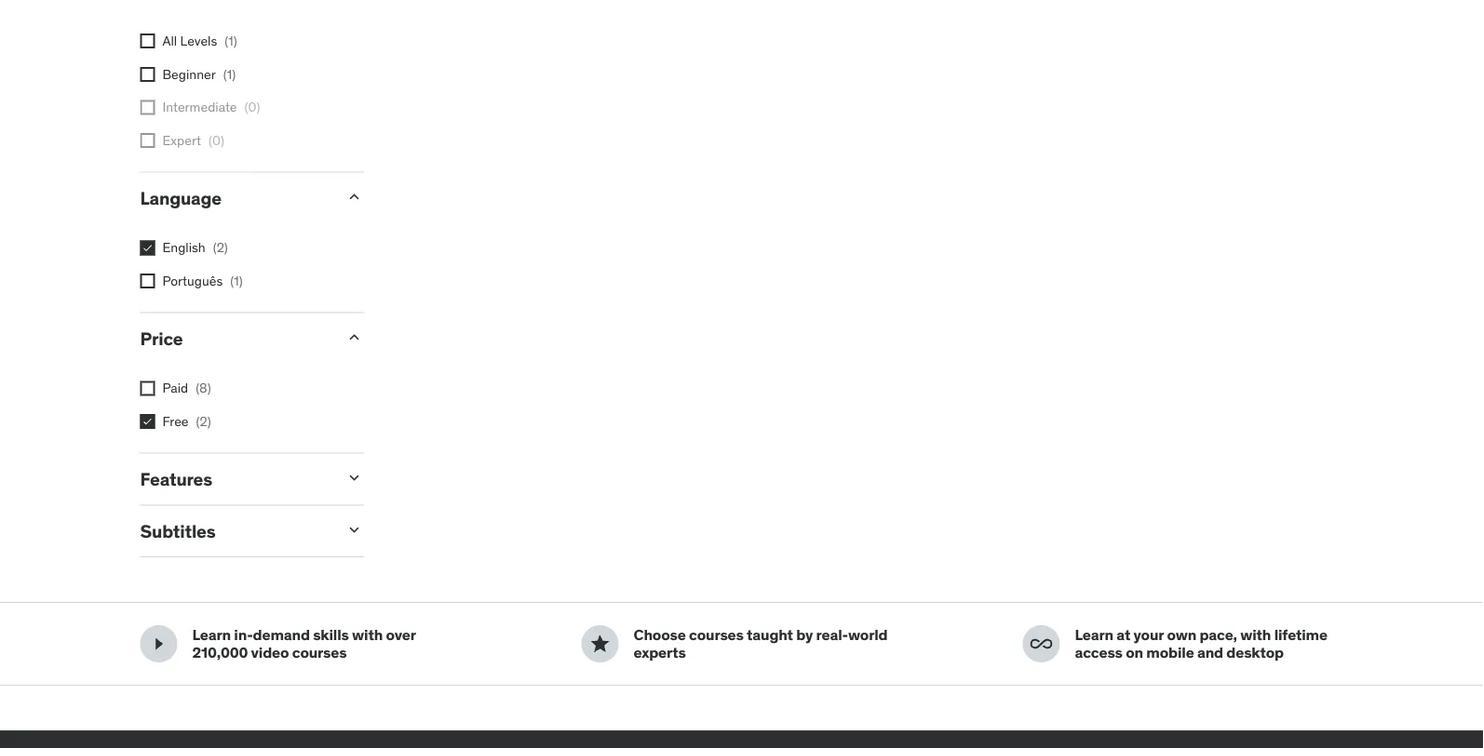 Task type: locate. For each thing, give the bounding box(es) containing it.
learn
[[192, 626, 231, 645], [1075, 626, 1114, 645]]

xsmall image left beginner
[[140, 67, 155, 82]]

courses left taught
[[689, 626, 744, 645]]

0 vertical spatial (0)
[[244, 99, 260, 116]]

2 vertical spatial (1)
[[230, 273, 243, 290]]

(0) right intermediate
[[244, 99, 260, 116]]

1 horizontal spatial with
[[1240, 626, 1271, 645]]

learn inside learn at your own pace, with lifetime access on mobile and desktop
[[1075, 626, 1114, 645]]

(0) down intermediate (0)
[[209, 132, 224, 149]]

1 small image from the top
[[345, 329, 364, 347]]

0 horizontal spatial medium image
[[589, 634, 611, 656]]

and
[[1197, 644, 1223, 663]]

2 learn from the left
[[1075, 626, 1114, 645]]

0 horizontal spatial with
[[352, 626, 383, 645]]

(2) right "english"
[[213, 240, 228, 256]]

xsmall image left intermediate
[[140, 100, 155, 115]]

1 with from the left
[[352, 626, 383, 645]]

(1) right levels
[[225, 33, 237, 50]]

xsmall image left "english"
[[140, 241, 155, 256]]

xsmall image left all at the left of page
[[140, 34, 155, 49]]

medium image left access
[[1030, 634, 1053, 656]]

medium image left experts
[[589, 634, 611, 656]]

with
[[352, 626, 383, 645], [1240, 626, 1271, 645]]

beginner
[[162, 66, 216, 83]]

2 medium image from the left
[[1030, 634, 1053, 656]]

(0) for expert (0)
[[209, 132, 224, 149]]

(1)
[[225, 33, 237, 50], [223, 66, 236, 83], [230, 273, 243, 290]]

0 vertical spatial small image
[[345, 188, 364, 207]]

xsmall image for expert
[[140, 134, 155, 148]]

1 vertical spatial (2)
[[196, 413, 211, 430]]

over
[[386, 626, 416, 645]]

1 horizontal spatial courses
[[689, 626, 744, 645]]

1 medium image from the left
[[589, 634, 611, 656]]

4 xsmall image from the top
[[140, 415, 155, 430]]

learn left at on the right of page
[[1075, 626, 1114, 645]]

1 horizontal spatial (2)
[[213, 240, 228, 256]]

skills
[[313, 626, 349, 645]]

1 vertical spatial (1)
[[223, 66, 236, 83]]

learn for learn at your own pace, with lifetime access on mobile and desktop
[[1075, 626, 1114, 645]]

courses right video
[[292, 644, 347, 663]]

small image
[[345, 188, 364, 207], [345, 521, 364, 540]]

courses inside learn in-demand skills with over 210,000 video courses
[[292, 644, 347, 663]]

(1) right português
[[230, 273, 243, 290]]

1 xsmall image from the top
[[140, 67, 155, 82]]

1 horizontal spatial (0)
[[244, 99, 260, 116]]

210,000
[[192, 644, 248, 663]]

video
[[251, 644, 289, 663]]

paid (8)
[[162, 380, 211, 397]]

xsmall image for all
[[140, 34, 155, 49]]

0 horizontal spatial learn
[[192, 626, 231, 645]]

1 horizontal spatial learn
[[1075, 626, 1114, 645]]

0 vertical spatial small image
[[345, 329, 364, 347]]

taught
[[747, 626, 793, 645]]

all levels (1)
[[162, 33, 237, 50]]

0 horizontal spatial (2)
[[196, 413, 211, 430]]

(2) for english (2)
[[213, 240, 228, 256]]

xsmall image left expert
[[140, 134, 155, 148]]

2 small image from the top
[[345, 469, 364, 488]]

(2) for free (2)
[[196, 413, 211, 430]]

access
[[1075, 644, 1123, 663]]

with inside learn at your own pace, with lifetime access on mobile and desktop
[[1240, 626, 1271, 645]]

english
[[162, 240, 205, 256]]

1 horizontal spatial medium image
[[1030, 634, 1053, 656]]

2 xsmall image from the top
[[140, 241, 155, 256]]

xsmall image left free
[[140, 415, 155, 430]]

learn left in-
[[192, 626, 231, 645]]

beginner (1)
[[162, 66, 236, 83]]

1 vertical spatial small image
[[345, 469, 364, 488]]

desktop
[[1227, 644, 1284, 663]]

features
[[140, 468, 212, 491]]

(1) up intermediate (0)
[[223, 66, 236, 83]]

features button
[[140, 468, 330, 491]]

3 xsmall image from the top
[[140, 134, 155, 148]]

2 xsmall image from the top
[[140, 100, 155, 115]]

expert (0)
[[162, 132, 224, 149]]

subtitles button
[[140, 520, 330, 543]]

2 small image from the top
[[345, 521, 364, 540]]

xsmall image left paid
[[140, 382, 155, 397]]

learn inside learn in-demand skills with over 210,000 video courses
[[192, 626, 231, 645]]

expert
[[162, 132, 201, 149]]

with left over
[[352, 626, 383, 645]]

xsmall image for intermediate
[[140, 100, 155, 115]]

(2)
[[213, 240, 228, 256], [196, 413, 211, 430]]

medium image
[[148, 634, 170, 656]]

language
[[140, 187, 221, 210]]

português
[[162, 273, 223, 290]]

pace,
[[1200, 626, 1237, 645]]

2 with from the left
[[1240, 626, 1271, 645]]

price
[[140, 328, 183, 350]]

levels
[[180, 33, 217, 50]]

1 xsmall image from the top
[[140, 34, 155, 49]]

courses
[[689, 626, 744, 645], [292, 644, 347, 663]]

with inside learn in-demand skills with over 210,000 video courses
[[352, 626, 383, 645]]

xsmall image for english
[[140, 241, 155, 256]]

xsmall image left português
[[140, 274, 155, 289]]

(2) right free
[[196, 413, 211, 430]]

3 xsmall image from the top
[[140, 274, 155, 289]]

xsmall image
[[140, 67, 155, 82], [140, 241, 155, 256], [140, 274, 155, 289], [140, 415, 155, 430]]

(0)
[[244, 99, 260, 116], [209, 132, 224, 149]]

intermediate
[[162, 99, 237, 116]]

1 learn from the left
[[192, 626, 231, 645]]

learn in-demand skills with over 210,000 video courses
[[192, 626, 416, 663]]

0 vertical spatial (2)
[[213, 240, 228, 256]]

small image for language
[[345, 188, 364, 207]]

1 vertical spatial small image
[[345, 521, 364, 540]]

(8)
[[196, 380, 211, 397]]

1 small image from the top
[[345, 188, 364, 207]]

price button
[[140, 328, 330, 350]]

xsmall image
[[140, 34, 155, 49], [140, 100, 155, 115], [140, 134, 155, 148], [140, 382, 155, 397]]

medium image
[[589, 634, 611, 656], [1030, 634, 1053, 656]]

free (2)
[[162, 413, 211, 430]]

real-
[[816, 626, 848, 645]]

small image
[[345, 329, 364, 347], [345, 469, 364, 488]]

with right pace,
[[1240, 626, 1271, 645]]

medium image for choose
[[589, 634, 611, 656]]

4 xsmall image from the top
[[140, 382, 155, 397]]

0 horizontal spatial (0)
[[209, 132, 224, 149]]

paid
[[162, 380, 188, 397]]

0 horizontal spatial courses
[[292, 644, 347, 663]]

1 vertical spatial (0)
[[209, 132, 224, 149]]



Task type: vqa. For each thing, say whether or not it's contained in the screenshot.


Task type: describe. For each thing, give the bounding box(es) containing it.
xsmall image for português
[[140, 274, 155, 289]]

at
[[1117, 626, 1131, 645]]

by
[[796, 626, 813, 645]]

(1) for all levels (1)
[[223, 66, 236, 83]]

(0) for intermediate (0)
[[244, 99, 260, 116]]

(1) for english (2)
[[230, 273, 243, 290]]

own
[[1167, 626, 1197, 645]]

subtitles
[[140, 520, 216, 543]]

intermediate (0)
[[162, 99, 260, 116]]

demand
[[253, 626, 310, 645]]

0 vertical spatial (1)
[[225, 33, 237, 50]]

choose courses taught by real-world experts
[[634, 626, 888, 663]]

in-
[[234, 626, 253, 645]]

small image for subtitles
[[345, 521, 364, 540]]

your
[[1134, 626, 1164, 645]]

small image for price
[[345, 329, 364, 347]]

on
[[1126, 644, 1143, 663]]

learn for learn in-demand skills with over 210,000 video courses
[[192, 626, 231, 645]]

free
[[162, 413, 189, 430]]

mobile
[[1146, 644, 1194, 663]]

lifetime
[[1274, 626, 1328, 645]]

small image for features
[[345, 469, 364, 488]]

xsmall image for beginner
[[140, 67, 155, 82]]

experts
[[634, 644, 686, 663]]

medium image for learn
[[1030, 634, 1053, 656]]

english (2)
[[162, 240, 228, 256]]

language button
[[140, 187, 330, 210]]

xsmall image for free
[[140, 415, 155, 430]]

world
[[848, 626, 888, 645]]

xsmall image for paid
[[140, 382, 155, 397]]

courses inside choose courses taught by real-world experts
[[689, 626, 744, 645]]

português (1)
[[162, 273, 243, 290]]

all
[[162, 33, 177, 50]]

learn at your own pace, with lifetime access on mobile and desktop
[[1075, 626, 1328, 663]]

choose
[[634, 626, 686, 645]]



